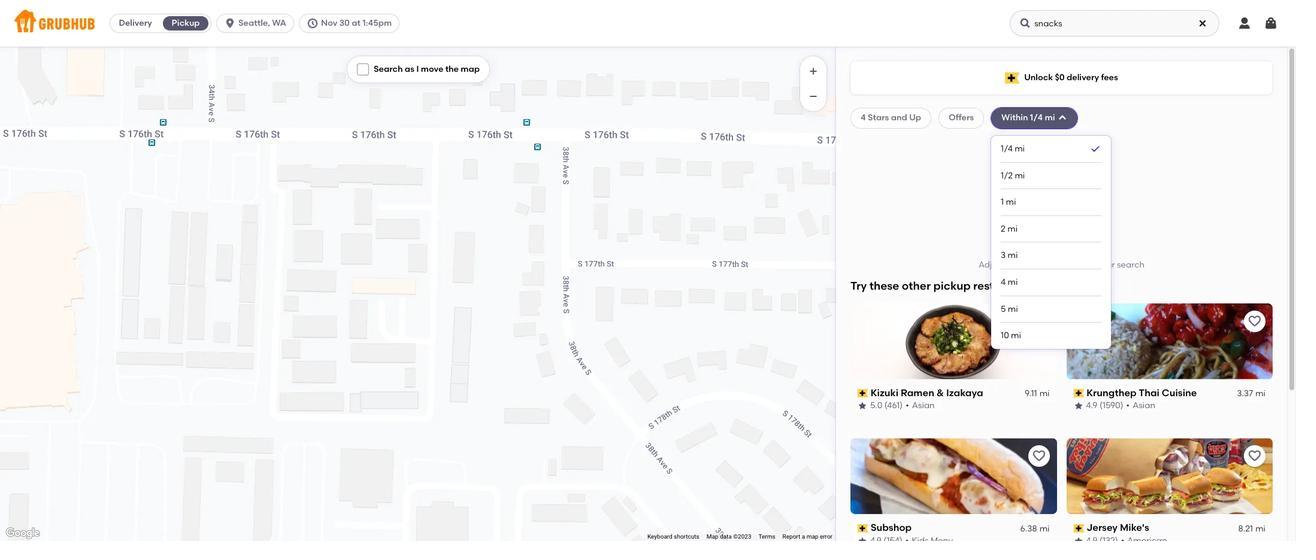 Task type: vqa. For each thing, say whether or not it's contained in the screenshot.
2nd Berry from right
no



Task type: describe. For each thing, give the bounding box(es) containing it.
mi for 5 mi
[[1008, 304, 1018, 314]]

map
[[707, 534, 718, 540]]

try these other pickup restaurants nearby
[[850, 279, 1077, 293]]

google image
[[3, 526, 43, 541]]

adjust your filters or broaden your search
[[979, 260, 1145, 270]]

i
[[416, 64, 419, 74]]

these
[[869, 279, 899, 293]]

search as i move the map
[[374, 64, 480, 74]]

fees
[[1101, 72, 1118, 83]]

unlock $0 delivery fees
[[1024, 72, 1118, 83]]

save this restaurant button for thai
[[1244, 311, 1265, 332]]

krungthep thai cuisine logo image
[[1066, 303, 1273, 379]]

check icon image
[[1089, 143, 1101, 155]]

list box containing 1/4 mi
[[1001, 136, 1101, 349]]

mi for 1/2 mi
[[1015, 170, 1025, 181]]

3 mi
[[1001, 251, 1018, 261]]

svg image inside seattle, wa 'button'
[[224, 17, 236, 29]]

shortcuts
[[674, 534, 699, 540]]

8.21
[[1238, 524, 1253, 534]]

9.11
[[1025, 389, 1037, 399]]

izakaya
[[946, 387, 983, 399]]

the
[[445, 64, 459, 74]]

restaurants
[[973, 279, 1036, 293]]

10
[[1001, 331, 1009, 341]]

mi for 4 mi
[[1008, 277, 1018, 287]]

seattle, wa
[[238, 18, 286, 28]]

1 vertical spatial map
[[807, 534, 818, 540]]

stars
[[868, 113, 889, 123]]

as
[[405, 64, 414, 74]]

&
[[937, 387, 944, 399]]

mi for 9.11 mi
[[1039, 389, 1050, 399]]

6.38 mi
[[1020, 524, 1050, 534]]

star icon image for subshop
[[858, 537, 867, 541]]

nearby
[[1038, 279, 1077, 293]]

error
[[820, 534, 832, 540]]

2
[[1001, 224, 1006, 234]]

10 mi
[[1001, 331, 1021, 341]]

kizuki ramen & izakaya
[[871, 387, 983, 399]]

wa
[[272, 18, 286, 28]]

terms link
[[759, 534, 775, 540]]

save this restaurant image
[[1248, 314, 1262, 329]]

krungthep thai cuisine
[[1087, 387, 1197, 399]]

4.9
[[1086, 401, 1098, 411]]

0 vertical spatial map
[[461, 64, 480, 74]]

4.9 (1590)
[[1086, 401, 1123, 411]]

1/4 inside option
[[1001, 144, 1013, 154]]

3.37 mi
[[1237, 389, 1265, 399]]

pickup button
[[161, 14, 211, 33]]

grubhub plus flag logo image
[[1005, 72, 1019, 84]]

mi for 8.21 mi
[[1255, 524, 1265, 534]]

search
[[1117, 260, 1145, 270]]

5 mi
[[1001, 304, 1018, 314]]

2 mi
[[1001, 224, 1018, 234]]

4 for 4 stars and up
[[861, 113, 866, 123]]

broaden
[[1060, 260, 1095, 270]]

mike's
[[1120, 523, 1149, 534]]

1/2
[[1001, 170, 1013, 181]]

and
[[891, 113, 907, 123]]

pickup
[[172, 18, 200, 28]]

asian for ramen
[[912, 401, 935, 411]]

4 for 4 mi
[[1001, 277, 1006, 287]]

mi up 1/4 mi option
[[1045, 113, 1055, 123]]

0 vertical spatial 1/4
[[1030, 113, 1043, 123]]

mi for 3.37 mi
[[1255, 389, 1265, 399]]

plus icon image
[[807, 65, 819, 77]]

offers
[[949, 113, 974, 123]]

at
[[352, 18, 361, 28]]

or
[[1050, 260, 1058, 270]]

2 your from the left
[[1097, 260, 1115, 270]]

delivery button
[[110, 14, 161, 33]]

6.38
[[1020, 524, 1037, 534]]

svg image inside the nov 30 at 1:45pm button
[[307, 17, 319, 29]]

other
[[902, 279, 931, 293]]

krungthep
[[1087, 387, 1137, 399]]

©2023
[[733, 534, 751, 540]]

nov 30 at 1:45pm button
[[299, 14, 404, 33]]

• for krungthep
[[1126, 401, 1130, 411]]



Task type: locate. For each thing, give the bounding box(es) containing it.
subscription pass image for jersey mike's
[[1074, 525, 1084, 533]]

save this restaurant image for mike's
[[1248, 449, 1262, 464]]

mi for 10 mi
[[1011, 331, 1021, 341]]

subscription pass image left the 'jersey'
[[1074, 525, 1084, 533]]

save this restaurant button
[[1028, 311, 1050, 332], [1244, 311, 1265, 332], [1028, 446, 1050, 467], [1244, 446, 1265, 467]]

5.0 (461)
[[870, 401, 903, 411]]

asian down krungthep thai cuisine
[[1133, 401, 1155, 411]]

mi up 1/2 mi
[[1015, 144, 1025, 154]]

report
[[783, 534, 800, 540]]

2 • asian from the left
[[1126, 401, 1155, 411]]

mi inside option
[[1015, 144, 1025, 154]]

seattle,
[[238, 18, 270, 28]]

• right (1590)
[[1126, 401, 1130, 411]]

jersey mike's
[[1087, 523, 1149, 534]]

1 vertical spatial 1/4
[[1001, 144, 1013, 154]]

1 your from the left
[[1006, 260, 1024, 270]]

1 horizontal spatial map
[[807, 534, 818, 540]]

1/4 mi
[[1001, 144, 1025, 154]]

30
[[339, 18, 350, 28]]

save this restaurant button for ramen
[[1028, 311, 1050, 332]]

0 horizontal spatial 1/4
[[1001, 144, 1013, 154]]

main navigation navigation
[[0, 0, 1296, 47]]

kizuki ramen & izakaya logo image
[[850, 303, 1057, 379]]

list box
[[1001, 136, 1101, 349]]

keyboard shortcuts
[[647, 534, 699, 540]]

jersey
[[1087, 523, 1118, 534]]

0 horizontal spatial asian
[[912, 401, 935, 411]]

thai
[[1139, 387, 1159, 399]]

• asian
[[906, 401, 935, 411], [1126, 401, 1155, 411]]

0 horizontal spatial your
[[1006, 260, 1024, 270]]

up
[[909, 113, 921, 123]]

terms
[[759, 534, 775, 540]]

1/4
[[1030, 113, 1043, 123], [1001, 144, 1013, 154]]

move
[[421, 64, 443, 74]]

1 horizontal spatial svg image
[[1019, 17, 1031, 29]]

save this restaurant image for ramen
[[1032, 314, 1046, 329]]

asian down kizuki ramen & izakaya
[[912, 401, 935, 411]]

mi right 2
[[1008, 224, 1018, 234]]

cuisine
[[1162, 387, 1197, 399]]

data
[[720, 534, 732, 540]]

mi for 1 mi
[[1006, 197, 1016, 207]]

1
[[1001, 197, 1004, 207]]

(1590)
[[1100, 401, 1123, 411]]

4
[[861, 113, 866, 123], [1001, 277, 1006, 287]]

• asian down ramen
[[906, 401, 935, 411]]

seattle, wa button
[[216, 14, 299, 33]]

subscription pass image left subshop
[[858, 525, 868, 533]]

2 asian from the left
[[1133, 401, 1155, 411]]

keyboard
[[647, 534, 672, 540]]

within
[[1001, 113, 1028, 123]]

1 asian from the left
[[912, 401, 935, 411]]

delivery
[[119, 18, 152, 28]]

1 • from the left
[[906, 401, 909, 411]]

1 mi
[[1001, 197, 1016, 207]]

1:45pm
[[363, 18, 392, 28]]

mi right 8.21
[[1255, 524, 1265, 534]]

mi for 1/4 mi
[[1015, 144, 1025, 154]]

• for kizuki
[[906, 401, 909, 411]]

search
[[374, 64, 403, 74]]

• asian for ramen
[[906, 401, 935, 411]]

jersey mike's logo image
[[1066, 439, 1273, 515]]

4 down adjust
[[1001, 277, 1006, 287]]

1/4 right within
[[1030, 113, 1043, 123]]

star icon image for krungthep thai cuisine
[[1074, 401, 1083, 411]]

map right the
[[461, 64, 480, 74]]

mi right 3.37
[[1255, 389, 1265, 399]]

report a map error link
[[783, 534, 832, 540]]

subshop
[[871, 523, 912, 534]]

map data ©2023
[[707, 534, 751, 540]]

delivery
[[1067, 72, 1099, 83]]

1/2 mi
[[1001, 170, 1025, 181]]

0 horizontal spatial map
[[461, 64, 480, 74]]

• asian for thai
[[1126, 401, 1155, 411]]

subscription pass image
[[858, 389, 868, 398]]

your right 3
[[1006, 260, 1024, 270]]

svg image
[[1237, 16, 1252, 31], [307, 17, 319, 29], [1198, 19, 1207, 28], [1057, 113, 1067, 123]]

1/4 up 1/2
[[1001, 144, 1013, 154]]

9.11 mi
[[1025, 389, 1050, 399]]

mi for 2 mi
[[1008, 224, 1018, 234]]

mi for 6.38 mi
[[1039, 524, 1050, 534]]

keyboard shortcuts button
[[647, 533, 699, 541]]

4 mi
[[1001, 277, 1018, 287]]

1 horizontal spatial 4
[[1001, 277, 1006, 287]]

5.0
[[870, 401, 882, 411]]

within 1/4 mi
[[1001, 113, 1055, 123]]

1 horizontal spatial your
[[1097, 260, 1115, 270]]

star icon image for kizuki ramen & izakaya
[[858, 401, 867, 411]]

adjust
[[979, 260, 1004, 270]]

4 stars and up
[[861, 113, 921, 123]]

3
[[1001, 251, 1006, 261]]

your
[[1006, 260, 1024, 270], [1097, 260, 1115, 270]]

subscription pass image left krungthep
[[1074, 389, 1084, 398]]

svg image
[[1264, 16, 1278, 31], [224, 17, 236, 29], [1019, 17, 1031, 29]]

1 horizontal spatial • asian
[[1126, 401, 1155, 411]]

mi right 1/2
[[1015, 170, 1025, 181]]

1 horizontal spatial 1/4
[[1030, 113, 1043, 123]]

0 horizontal spatial •
[[906, 401, 909, 411]]

filters
[[1026, 260, 1048, 270]]

1 horizontal spatial asian
[[1133, 401, 1155, 411]]

try
[[850, 279, 867, 293]]

(461)
[[884, 401, 903, 411]]

kizuki
[[871, 387, 898, 399]]

mi right "6.38"
[[1039, 524, 1050, 534]]

1 vertical spatial 4
[[1001, 277, 1006, 287]]

0 horizontal spatial svg image
[[224, 17, 236, 29]]

mi right 1 at top right
[[1006, 197, 1016, 207]]

2 horizontal spatial svg image
[[1264, 16, 1278, 31]]

1 • asian from the left
[[906, 401, 935, 411]]

mi right 10
[[1011, 331, 1021, 341]]

subscription pass image for krungthep thai cuisine
[[1074, 389, 1084, 398]]

map right a
[[807, 534, 818, 540]]

0 horizontal spatial • asian
[[906, 401, 935, 411]]

mi right 9.11
[[1039, 389, 1050, 399]]

• right (461)
[[906, 401, 909, 411]]

•
[[906, 401, 909, 411], [1126, 401, 1130, 411]]

minus icon image
[[807, 90, 819, 102]]

map region
[[0, 0, 855, 541]]

mi right 3
[[1008, 251, 1018, 261]]

1/4 mi option
[[1001, 136, 1101, 163]]

$0
[[1055, 72, 1065, 83]]

mi right 5
[[1008, 304, 1018, 314]]

star icon image
[[858, 401, 867, 411], [1074, 401, 1083, 411], [858, 537, 867, 541], [1074, 537, 1083, 541]]

0 horizontal spatial 4
[[861, 113, 866, 123]]

unlock
[[1024, 72, 1053, 83]]

pickup
[[933, 279, 971, 293]]

1 horizontal spatial •
[[1126, 401, 1130, 411]]

star icon image for jersey mike's
[[1074, 537, 1083, 541]]

Search for food, convenience, alcohol... search field
[[1010, 10, 1219, 37]]

a
[[802, 534, 805, 540]]

nov
[[321, 18, 337, 28]]

• asian down krungthep thai cuisine
[[1126, 401, 1155, 411]]

ramen
[[901, 387, 934, 399]]

subscription pass image
[[1074, 389, 1084, 398], [858, 525, 868, 533], [1074, 525, 1084, 533]]

save this restaurant button for mike's
[[1244, 446, 1265, 467]]

mi up the 5 mi
[[1008, 277, 1018, 287]]

subshop logo image
[[850, 439, 1057, 515]]

8.21 mi
[[1238, 524, 1265, 534]]

3.37
[[1237, 389, 1253, 399]]

mi
[[1045, 113, 1055, 123], [1015, 144, 1025, 154], [1015, 170, 1025, 181], [1006, 197, 1016, 207], [1008, 224, 1018, 234], [1008, 251, 1018, 261], [1008, 277, 1018, 287], [1008, 304, 1018, 314], [1011, 331, 1021, 341], [1039, 389, 1050, 399], [1255, 389, 1265, 399], [1039, 524, 1050, 534], [1255, 524, 1265, 534]]

your left search
[[1097, 260, 1115, 270]]

asian
[[912, 401, 935, 411], [1133, 401, 1155, 411]]

2 • from the left
[[1126, 401, 1130, 411]]

report a map error
[[783, 534, 832, 540]]

asian for thai
[[1133, 401, 1155, 411]]

5
[[1001, 304, 1006, 314]]

4 left the stars
[[861, 113, 866, 123]]

save this restaurant image
[[1032, 314, 1046, 329], [1032, 449, 1046, 464], [1248, 449, 1262, 464]]

nov 30 at 1:45pm
[[321, 18, 392, 28]]

mi for 3 mi
[[1008, 251, 1018, 261]]

subscription pass image for subshop
[[858, 525, 868, 533]]

0 vertical spatial 4
[[861, 113, 866, 123]]

map
[[461, 64, 480, 74], [807, 534, 818, 540]]



